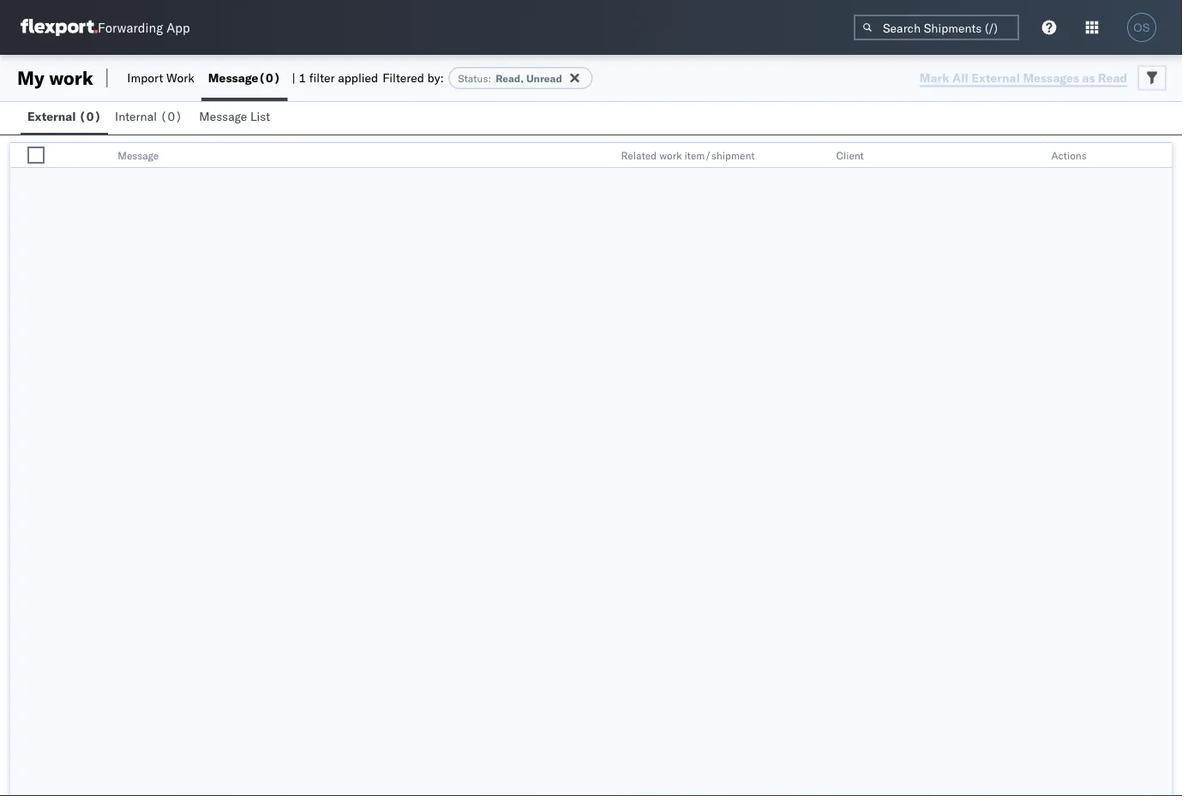 Task type: describe. For each thing, give the bounding box(es) containing it.
related
[[621, 149, 657, 162]]

import
[[127, 70, 163, 85]]

forwarding app
[[98, 19, 190, 36]]

forwarding
[[98, 19, 163, 36]]

work for my
[[49, 66, 93, 90]]

resize handle column header for actions
[[1152, 143, 1172, 169]]

internal (0) button
[[108, 101, 192, 135]]

os button
[[1122, 8, 1162, 47]]

(0) for external (0)
[[79, 109, 101, 124]]

my work
[[17, 66, 93, 90]]

actions
[[1052, 149, 1087, 162]]

flexport. image
[[21, 19, 98, 36]]

(0) for message (0)
[[258, 70, 281, 85]]

message list button
[[192, 101, 280, 135]]

app
[[166, 19, 190, 36]]

resize handle column header for message
[[592, 143, 613, 169]]

resize handle column header for related work item/shipment
[[807, 143, 828, 169]]

related work item/shipment
[[621, 149, 755, 162]]

item/shipment
[[685, 149, 755, 162]]

|
[[292, 70, 296, 85]]

filtered
[[383, 70, 424, 85]]

unread
[[526, 72, 562, 84]]

| 1 filter applied filtered by:
[[292, 70, 444, 85]]

applied
[[338, 70, 378, 85]]

work for related
[[660, 149, 682, 162]]

1
[[299, 70, 306, 85]]

read,
[[496, 72, 524, 84]]

message (0)
[[208, 70, 281, 85]]

1 resize handle column header from the left
[[54, 143, 75, 169]]

external
[[27, 109, 76, 124]]

import work button
[[120, 55, 201, 101]]

internal
[[115, 109, 157, 124]]

message list
[[199, 109, 270, 124]]



Task type: locate. For each thing, give the bounding box(es) containing it.
(0) right external
[[79, 109, 101, 124]]

work
[[49, 66, 93, 90], [660, 149, 682, 162]]

client
[[836, 149, 864, 162]]

(0) for internal (0)
[[160, 109, 182, 124]]

:
[[488, 72, 491, 84]]

status : read, unread
[[458, 72, 562, 84]]

2 resize handle column header from the left
[[592, 143, 613, 169]]

resize handle column header
[[54, 143, 75, 169], [592, 143, 613, 169], [807, 143, 828, 169], [1022, 143, 1043, 169], [1152, 143, 1172, 169]]

message down internal
[[118, 149, 159, 162]]

external (0) button
[[21, 101, 108, 135]]

message left list
[[199, 109, 247, 124]]

4 resize handle column header from the left
[[1022, 143, 1043, 169]]

filter
[[309, 70, 335, 85]]

0 horizontal spatial (0)
[[79, 109, 101, 124]]

forwarding app link
[[21, 19, 190, 36]]

external (0)
[[27, 109, 101, 124]]

(0) inside button
[[160, 109, 182, 124]]

message for (0)
[[208, 70, 258, 85]]

0 horizontal spatial work
[[49, 66, 93, 90]]

Search Shipments (/) text field
[[854, 15, 1019, 40]]

3 resize handle column header from the left
[[807, 143, 828, 169]]

resize handle column header for client
[[1022, 143, 1043, 169]]

(0) right internal
[[160, 109, 182, 124]]

(0)
[[258, 70, 281, 85], [79, 109, 101, 124], [160, 109, 182, 124]]

message
[[208, 70, 258, 85], [199, 109, 247, 124], [118, 149, 159, 162]]

work right related at the right of the page
[[660, 149, 682, 162]]

message inside button
[[199, 109, 247, 124]]

message for list
[[199, 109, 247, 124]]

1 horizontal spatial (0)
[[160, 109, 182, 124]]

os
[[1134, 21, 1150, 34]]

0 vertical spatial message
[[208, 70, 258, 85]]

1 vertical spatial message
[[199, 109, 247, 124]]

2 horizontal spatial (0)
[[258, 70, 281, 85]]

1 horizontal spatial work
[[660, 149, 682, 162]]

2 vertical spatial message
[[118, 149, 159, 162]]

work
[[166, 70, 195, 85]]

(0) inside button
[[79, 109, 101, 124]]

import work
[[127, 70, 195, 85]]

5 resize handle column header from the left
[[1152, 143, 1172, 169]]

1 vertical spatial work
[[660, 149, 682, 162]]

list
[[250, 109, 270, 124]]

(0) left |
[[258, 70, 281, 85]]

internal (0)
[[115, 109, 182, 124]]

0 vertical spatial work
[[49, 66, 93, 90]]

None checkbox
[[27, 147, 45, 164]]

status
[[458, 72, 488, 84]]

work up "external (0)"
[[49, 66, 93, 90]]

my
[[17, 66, 44, 90]]

by:
[[427, 70, 444, 85]]

message up the message list on the left
[[208, 70, 258, 85]]



Task type: vqa. For each thing, say whether or not it's contained in the screenshot.
test
no



